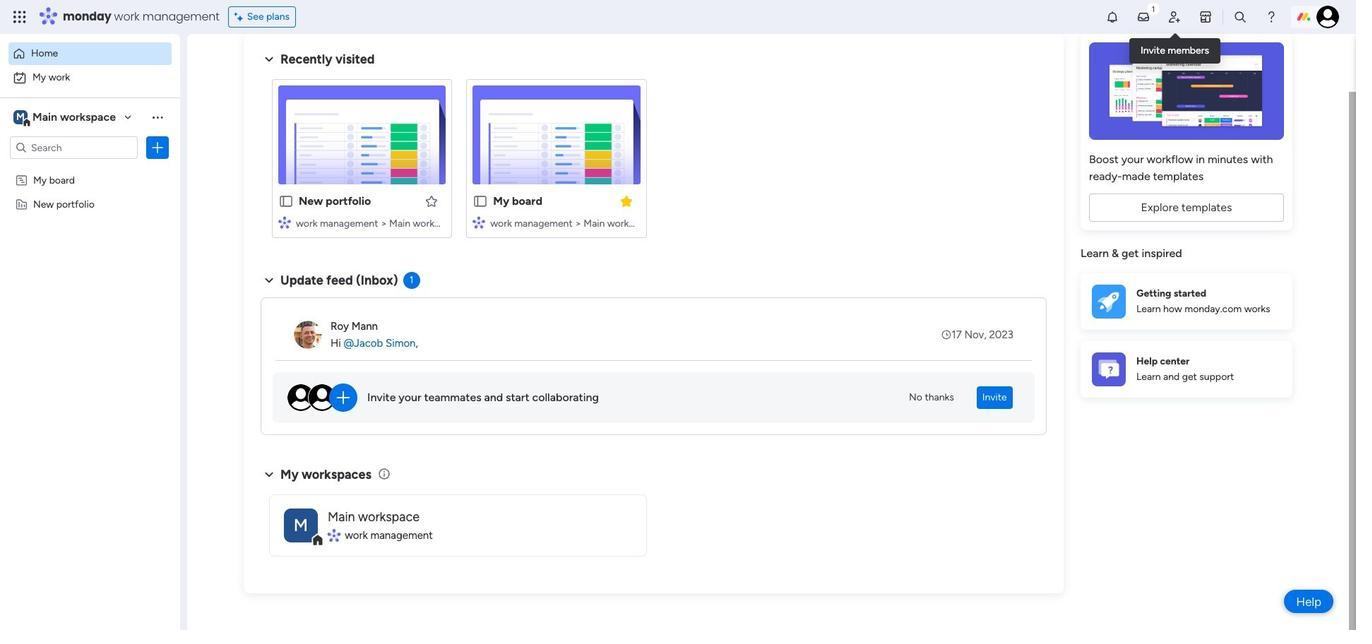 Task type: describe. For each thing, give the bounding box(es) containing it.
0 vertical spatial option
[[8, 42, 172, 65]]

roy mann image
[[294, 321, 322, 349]]

options image
[[150, 141, 165, 155]]

add to favorites image
[[425, 194, 439, 208]]

templates image image
[[1093, 42, 1280, 140]]

2 vertical spatial option
[[0, 167, 180, 170]]

workspace selection element
[[13, 109, 118, 127]]

notifications image
[[1105, 10, 1120, 24]]

1 vertical spatial option
[[8, 66, 172, 89]]

1 image
[[1147, 1, 1160, 17]]

jacob simon image
[[1317, 6, 1339, 28]]

1 element
[[403, 272, 420, 289]]

select product image
[[13, 10, 27, 24]]

public board image for the remove from favorites image
[[473, 194, 488, 209]]

see plans image
[[234, 9, 247, 25]]

monday marketplace image
[[1199, 10, 1213, 24]]



Task type: locate. For each thing, give the bounding box(es) containing it.
close my workspaces image
[[261, 466, 278, 483]]

public board image for add to favorites icon
[[278, 194, 294, 209]]

1 public board image from the left
[[278, 194, 294, 209]]

1 horizontal spatial public board image
[[473, 194, 488, 209]]

Search in workspace field
[[30, 140, 118, 156]]

help center element
[[1081, 341, 1293, 397]]

search everything image
[[1233, 10, 1247, 24]]

component image
[[328, 529, 340, 542]]

workspace options image
[[150, 110, 165, 124]]

update feed image
[[1137, 10, 1151, 24]]

public board image
[[278, 194, 294, 209], [473, 194, 488, 209]]

workspace image
[[13, 109, 28, 125]]

getting started element
[[1081, 273, 1293, 330]]

workspace image
[[284, 508, 318, 542]]

0 horizontal spatial public board image
[[278, 194, 294, 209]]

invite members image
[[1168, 10, 1182, 24]]

option
[[8, 42, 172, 65], [8, 66, 172, 89], [0, 167, 180, 170]]

remove from favorites image
[[619, 194, 633, 208]]

quick search results list box
[[261, 68, 1047, 255]]

2 public board image from the left
[[473, 194, 488, 209]]

help image
[[1264, 10, 1279, 24]]

list box
[[0, 165, 180, 407]]

close update feed (inbox) image
[[261, 272, 278, 289]]

close recently visited image
[[261, 51, 278, 68]]



Task type: vqa. For each thing, say whether or not it's contained in the screenshot.
Close My workspaces icon
yes



